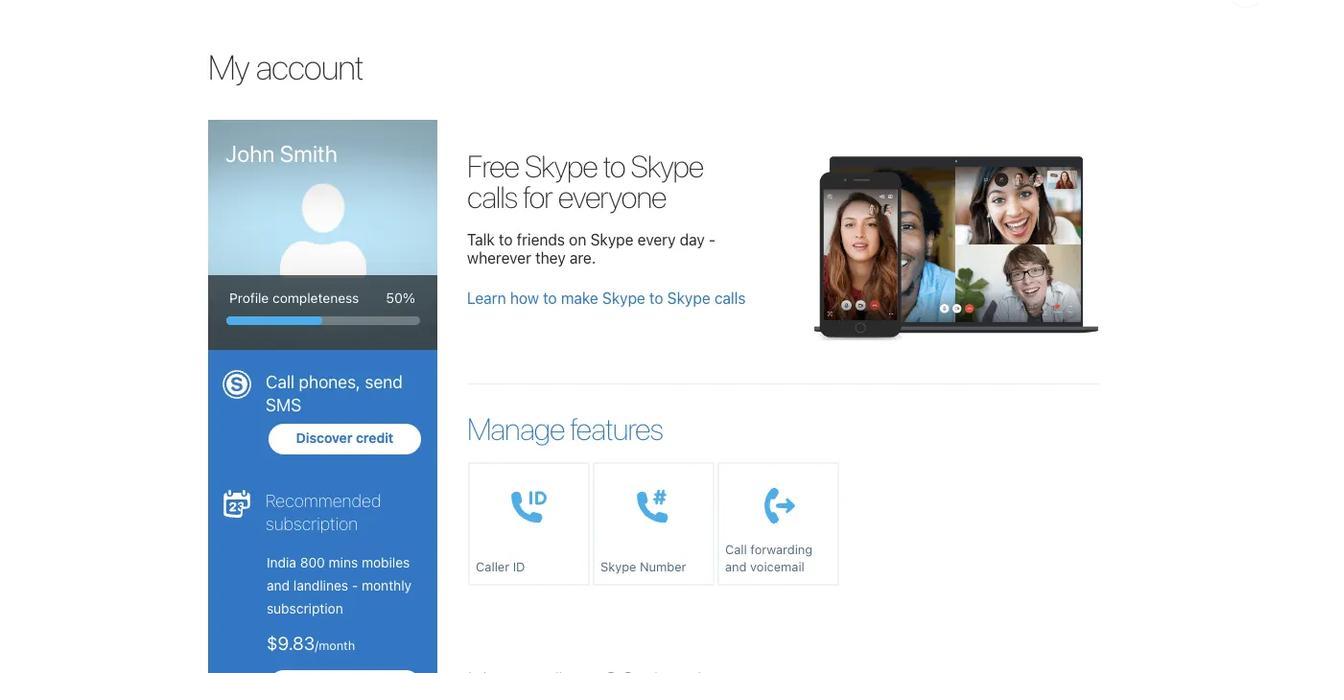 Task type: locate. For each thing, give the bounding box(es) containing it.
friends
[[517, 230, 565, 249]]

0 horizontal spatial calls
[[467, 178, 517, 215]]

1 horizontal spatial call
[[725, 543, 747, 557]]

and down india
[[267, 578, 290, 594]]

subscription down recommended
[[266, 513, 358, 534]]

skype right the on
[[591, 230, 634, 249]]

to inside talk to friends on skype every day - wherever they are.
[[499, 230, 513, 249]]

talk
[[467, 230, 495, 249]]

- right day
[[709, 230, 716, 249]]

0 horizontal spatial call
[[266, 371, 295, 392]]

skype right make
[[603, 289, 646, 307]]

to right for
[[603, 148, 625, 184]]

credit
[[356, 430, 394, 446]]

call left the forwarding
[[725, 543, 747, 557]]

everyone
[[558, 178, 666, 215]]

skype up every
[[631, 148, 704, 184]]

calls
[[467, 178, 517, 215], [715, 289, 746, 307]]

free skype to skype calls for everyone
[[467, 148, 704, 215]]

call
[[266, 371, 295, 392], [725, 543, 747, 557]]

0 horizontal spatial -
[[352, 578, 358, 594]]

john smith
[[225, 140, 338, 166]]

discover
[[296, 430, 353, 446]]

india
[[267, 555, 296, 571]]

1 vertical spatial -
[[352, 578, 358, 594]]

mobiles
[[362, 555, 410, 571]]

1 horizontal spatial -
[[709, 230, 716, 249]]

main content containing free skype to skype calls for everyone
[[439, 120, 1129, 674]]

learn how to make skype to skype calls link
[[467, 289, 746, 307]]

1 vertical spatial calls
[[715, 289, 746, 307]]

800
[[300, 555, 325, 571]]

my account
[[208, 46, 363, 86]]

subscription down landlines
[[267, 601, 343, 617]]

to
[[603, 148, 625, 184], [499, 230, 513, 249], [543, 289, 557, 307], [650, 289, 664, 307]]

call forwarding and voicemail
[[725, 543, 813, 574]]

skype right free
[[525, 148, 598, 184]]

sms
[[266, 394, 302, 415]]

0 vertical spatial subscription
[[266, 513, 358, 534]]

call inside the call phones, send sms
[[266, 371, 295, 392]]

features
[[570, 411, 663, 447]]

- inside india 800 mins mobiles and landlines - monthly subscription
[[352, 578, 358, 594]]

calls inside free skype to skype calls for everyone
[[467, 178, 517, 215]]

to inside free skype to skype calls for everyone
[[603, 148, 625, 184]]

0 horizontal spatial and
[[267, 578, 290, 594]]

learn
[[467, 289, 506, 307]]

number
[[640, 560, 687, 574]]

main content
[[439, 120, 1129, 674]]

to up wherever
[[499, 230, 513, 249]]

learn how to make skype to skype calls
[[467, 289, 746, 307]]

and inside india 800 mins mobiles and landlines - monthly subscription
[[267, 578, 290, 594]]

to down every
[[650, 289, 664, 307]]

my
[[208, 46, 249, 86]]

1 horizontal spatial calls
[[715, 289, 746, 307]]

monthly
[[362, 578, 412, 594]]

call phones, send sms link
[[223, 370, 423, 416]]

caller
[[476, 560, 510, 574]]

- down mins
[[352, 578, 358, 594]]

call for call phones, send sms
[[266, 371, 295, 392]]

0 vertical spatial and
[[725, 560, 747, 574]]

on
[[569, 230, 587, 249]]

call inside "call forwarding and voicemail"
[[725, 543, 747, 557]]

0 vertical spatial calls
[[467, 178, 517, 215]]

and left voicemail
[[725, 560, 747, 574]]

1 horizontal spatial and
[[725, 560, 747, 574]]

profile completeness
[[229, 290, 359, 306]]

/month
[[315, 638, 355, 653]]

subscription
[[266, 513, 358, 534], [267, 601, 343, 617]]

0 vertical spatial -
[[709, 230, 716, 249]]

-
[[709, 230, 716, 249], [352, 578, 358, 594]]

1 vertical spatial subscription
[[267, 601, 343, 617]]

day
[[680, 230, 705, 249]]

50%
[[386, 290, 415, 306]]

skype left number
[[601, 560, 637, 574]]

skype
[[525, 148, 598, 184], [631, 148, 704, 184], [591, 230, 634, 249], [603, 289, 646, 307], [668, 289, 711, 307], [601, 560, 637, 574]]

1 vertical spatial and
[[267, 578, 290, 594]]

voicemail
[[751, 560, 805, 574]]

skype number link
[[593, 462, 715, 586]]

skype down day
[[668, 289, 711, 307]]

send
[[365, 371, 403, 392]]

account
[[255, 46, 363, 86]]

make
[[561, 289, 599, 307]]

phones,
[[299, 371, 361, 392]]

1 vertical spatial call
[[725, 543, 747, 557]]

id
[[513, 560, 525, 574]]

and
[[725, 560, 747, 574], [267, 578, 290, 594]]

call up sms
[[266, 371, 295, 392]]

0 vertical spatial call
[[266, 371, 295, 392]]

call forwarding and voicemail link
[[718, 462, 839, 586]]

smith
[[280, 140, 338, 166]]



Task type: describe. For each thing, give the bounding box(es) containing it.
skype number
[[601, 560, 687, 574]]

discover credit button
[[269, 424, 421, 455]]

how
[[510, 289, 539, 307]]

mins
[[329, 555, 358, 571]]

are.
[[570, 249, 596, 267]]

john smith section
[[208, 120, 439, 674]]

they
[[536, 249, 566, 267]]

india 800 mins mobiles and landlines - monthly subscription
[[267, 555, 412, 617]]

john
[[225, 140, 275, 166]]

profile
[[229, 290, 269, 306]]

manage features
[[467, 411, 663, 447]]

$9.83 /month
[[267, 632, 355, 654]]

every
[[638, 230, 676, 249]]

manage features link
[[467, 411, 663, 447]]

talk to friends on skype every day - wherever they are.
[[467, 230, 716, 267]]

- inside talk to friends on skype every day - wherever they are.
[[709, 230, 716, 249]]

skype inside talk to friends on skype every day - wherever they are.
[[591, 230, 634, 249]]

and inside "call forwarding and voicemail"
[[725, 560, 747, 574]]

wherever
[[467, 249, 531, 267]]

manage
[[467, 411, 565, 447]]

$9.83
[[267, 632, 315, 654]]

call phones, send sms
[[266, 371, 403, 415]]

for
[[523, 178, 553, 215]]

call for call forwarding and voicemail
[[725, 543, 747, 557]]

completeness
[[273, 290, 359, 306]]

subscription inside recommended subscription
[[266, 513, 358, 534]]

skype inside 'link'
[[601, 560, 637, 574]]

caller id link
[[468, 462, 590, 586]]

caller id
[[476, 560, 525, 574]]

subscription inside india 800 mins mobiles and landlines - monthly subscription
[[267, 601, 343, 617]]

recommended subscription
[[266, 490, 381, 534]]

to right the how
[[543, 289, 557, 307]]

free
[[467, 148, 519, 184]]

discover credit
[[296, 430, 394, 446]]

landlines
[[293, 578, 348, 594]]

recommended
[[266, 490, 381, 511]]

forwarding
[[751, 543, 813, 557]]



Task type: vqa. For each thing, say whether or not it's contained in the screenshot.
Talk at the left top
yes



